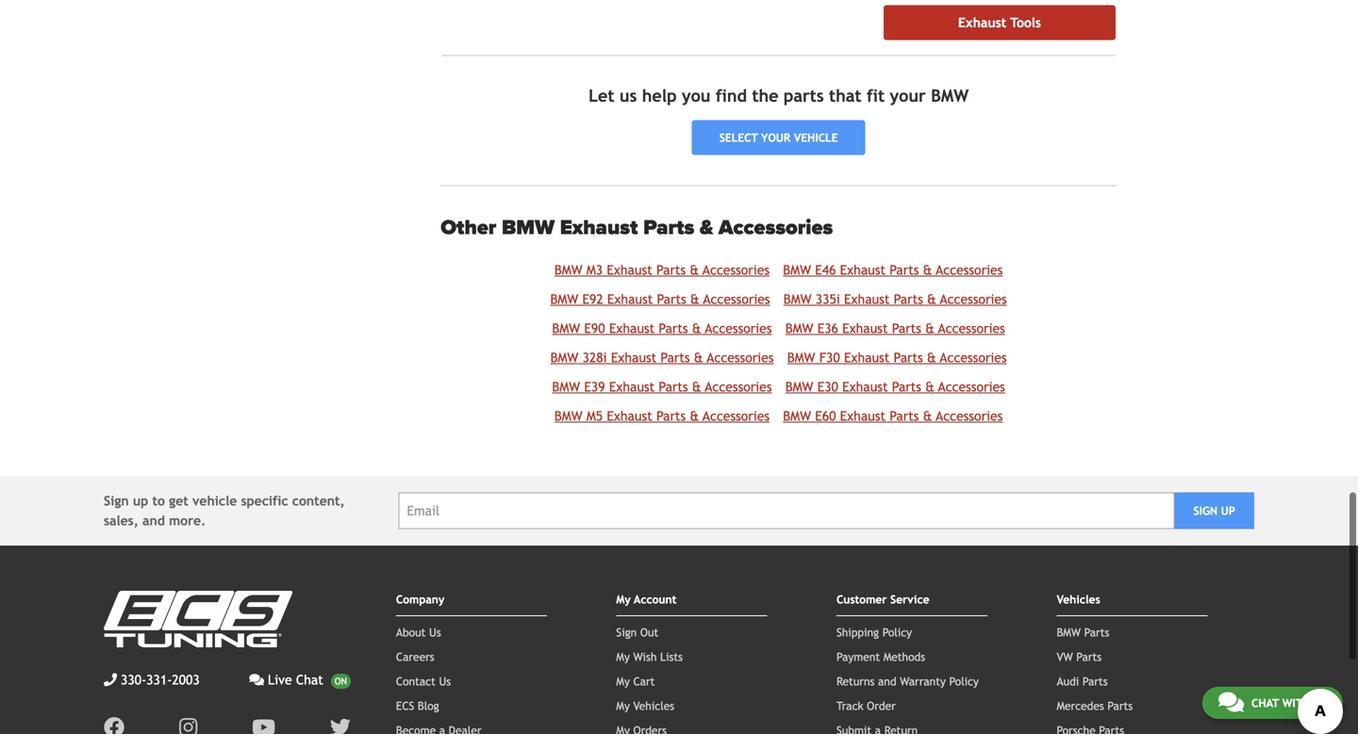 Task type: describe. For each thing, give the bounding box(es) containing it.
get
[[169, 494, 188, 509]]

my vehicles link
[[616, 700, 675, 713]]

bmw for bmw f30 exhaust parts & accessories
[[787, 350, 815, 365]]

parts for e36
[[892, 321, 922, 336]]

vw parts link
[[1057, 651, 1102, 664]]

bmw for bmw parts
[[1057, 626, 1081, 640]]

fit
[[867, 86, 885, 106]]

bmw m3 exhaust parts & accessories
[[555, 263, 770, 278]]

parts for m5
[[657, 409, 686, 424]]

bmw for bmw e30 exhaust parts & accessories
[[786, 380, 814, 395]]

us
[[620, 86, 637, 106]]

wish
[[633, 651, 657, 664]]

335i
[[816, 292, 840, 307]]

bmw e30 exhaust parts & accessories link
[[786, 380, 1005, 395]]

bmw parts
[[1057, 626, 1110, 640]]

parts for f30
[[894, 350, 923, 365]]

bmw e39 exhaust parts & accessories link
[[552, 380, 772, 395]]

e36
[[818, 321, 839, 336]]

bmw for bmw e36 exhaust parts & accessories
[[786, 321, 814, 336]]

e90
[[584, 321, 605, 336]]

m5
[[587, 409, 603, 424]]

sign up
[[1194, 505, 1236, 518]]

sign up to get vehicle specific content, sales, and more.
[[104, 494, 345, 529]]

youtube logo image
[[252, 718, 275, 735]]

& for bmw e60 exhaust parts & accessories
[[923, 409, 932, 424]]

parts
[[784, 86, 824, 106]]

accessories for bmw e39 exhaust parts & accessories
[[705, 380, 772, 395]]

about us
[[396, 626, 441, 640]]

Email email field
[[399, 493, 1175, 530]]

accessories for bmw e60 exhaust parts & accessories
[[936, 409, 1003, 424]]

help
[[642, 86, 677, 106]]

parts for 328i
[[661, 350, 690, 365]]

let
[[589, 86, 615, 106]]

instagram logo image
[[179, 718, 197, 735]]

my wish lists link
[[616, 651, 683, 664]]

audi
[[1057, 675, 1079, 689]]

accessories for bmw m5 exhaust parts & accessories
[[703, 409, 770, 424]]

track order link
[[837, 700, 896, 713]]

bmw right fit on the right top of the page
[[931, 86, 969, 106]]

& for bmw e90 exhaust parts & accessories
[[692, 321, 702, 336]]

other bmw exhaust parts & accessories
[[441, 216, 833, 241]]

my cart link
[[616, 675, 655, 689]]

e92
[[583, 292, 603, 307]]

exhaust for bmw m5 exhaust parts & accessories
[[607, 409, 653, 424]]

track order
[[837, 700, 896, 713]]

shipping
[[837, 626, 879, 640]]

service
[[891, 593, 930, 607]]

bmw 335i exhaust parts & accessories link
[[784, 292, 1007, 307]]

1 horizontal spatial and
[[878, 675, 897, 689]]

& for bmw 335i exhaust parts & accessories
[[927, 292, 937, 307]]

bmw parts link
[[1057, 626, 1110, 640]]

careers
[[396, 651, 435, 664]]

e46
[[815, 263, 836, 278]]

up for sign up to get vehicle specific content, sales, and more.
[[133, 494, 148, 509]]

m3
[[587, 263, 603, 278]]

accessories for bmw f30 exhaust parts & accessories
[[940, 350, 1007, 365]]

f30
[[819, 350, 840, 365]]

& for bmw m3 exhaust parts & accessories
[[690, 263, 699, 278]]

us for contact us
[[439, 675, 451, 689]]

exhaust for bmw f30 exhaust parts & accessories
[[844, 350, 890, 365]]

exhaust for bmw e36 exhaust parts & accessories
[[842, 321, 888, 336]]

select your vehicle
[[719, 131, 838, 144]]

comments image for chat
[[1219, 691, 1244, 714]]

& for other bmw exhaust parts & accessories
[[700, 216, 713, 241]]

that
[[829, 86, 862, 106]]

bmw for bmw m5 exhaust parts & accessories
[[555, 409, 583, 424]]

accessories for other bmw exhaust parts & accessories
[[719, 216, 833, 241]]

and inside sign up to get vehicle specific content, sales, and more.
[[142, 514, 165, 529]]

ecs tuning image
[[104, 591, 292, 648]]

with
[[1283, 697, 1310, 710]]

& for bmw e46 exhaust parts & accessories
[[923, 263, 932, 278]]

customer
[[837, 593, 887, 607]]

twitter logo image
[[330, 718, 351, 735]]

you
[[682, 86, 711, 106]]

bmw m5 exhaust parts & accessories
[[555, 409, 770, 424]]

customer service
[[837, 593, 930, 607]]

parts for 335i
[[894, 292, 923, 307]]

1 horizontal spatial vehicles
[[1057, 593, 1100, 607]]

bmw for bmw e39 exhaust parts & accessories
[[552, 380, 580, 395]]

my vehicles
[[616, 700, 675, 713]]

bmw e39 exhaust parts & accessories
[[552, 380, 772, 395]]

& for bmw 328i exhaust parts & accessories
[[694, 350, 703, 365]]

exhaust for bmw e92 exhaust parts & accessories
[[607, 292, 653, 307]]

bmw e60 exhaust parts & accessories
[[783, 409, 1003, 424]]

bmw for bmw m3 exhaust parts & accessories
[[555, 263, 583, 278]]

warranty
[[900, 675, 946, 689]]

up for sign up
[[1221, 505, 1236, 518]]

bmw for bmw 335i exhaust parts & accessories
[[784, 292, 812, 307]]

payment methods
[[837, 651, 925, 664]]

your inside the select your vehicle "button"
[[761, 131, 791, 144]]

contact
[[396, 675, 436, 689]]

my for my account
[[616, 593, 631, 607]]

parts for m3
[[657, 263, 686, 278]]

1 horizontal spatial your
[[890, 86, 926, 106]]

phone image
[[104, 674, 117, 687]]

bmw e90 exhaust parts & accessories
[[552, 321, 772, 336]]

accessories for bmw 335i exhaust parts & accessories
[[940, 292, 1007, 307]]

accessories for bmw e30 exhaust parts & accessories
[[938, 380, 1005, 395]]

bmw f30 exhaust parts & accessories link
[[787, 350, 1007, 365]]

bmw for bmw 328i exhaust parts & accessories
[[551, 350, 579, 365]]

parts for e90
[[659, 321, 688, 336]]

bmw e60 exhaust parts & accessories link
[[783, 409, 1003, 424]]

chat inside chat with us link
[[1252, 697, 1279, 710]]

mercedes parts link
[[1057, 700, 1133, 713]]

& for bmw e36 exhaust parts & accessories
[[925, 321, 935, 336]]

exhaust tools link
[[884, 5, 1116, 40]]

0 horizontal spatial policy
[[883, 626, 912, 640]]

other
[[441, 216, 497, 241]]

blog
[[418, 700, 439, 713]]

live chat link
[[249, 671, 351, 690]]

330-331-2003 link
[[104, 671, 200, 690]]

sign for sign up to get vehicle specific content, sales, and more.
[[104, 494, 129, 509]]

tools
[[1011, 15, 1041, 30]]

methods
[[884, 651, 925, 664]]

ecs blog link
[[396, 700, 439, 713]]

exhaust for bmw 328i exhaust parts & accessories
[[611, 350, 657, 365]]

about us link
[[396, 626, 441, 640]]

exhaust for bmw e60 exhaust parts & accessories
[[840, 409, 886, 424]]

my for my wish lists
[[616, 651, 630, 664]]

cart
[[633, 675, 655, 689]]

lists
[[660, 651, 683, 664]]

more.
[[169, 514, 206, 529]]

audi parts link
[[1057, 675, 1108, 689]]

328i
[[583, 350, 607, 365]]

2003
[[172, 673, 200, 688]]

my account
[[616, 593, 677, 607]]



Task type: vqa. For each thing, say whether or not it's contained in the screenshot.


Task type: locate. For each thing, give the bounding box(es) containing it.
1 vertical spatial chat
[[1252, 697, 1279, 710]]

bmw 328i exhaust parts & accessories link
[[551, 350, 774, 365]]

bmw for bmw e46 exhaust parts & accessories
[[783, 263, 811, 278]]

accessories down bmw e30 exhaust parts & accessories
[[936, 409, 1003, 424]]

4 my from the top
[[616, 700, 630, 713]]

accessories for bmw e36 exhaust parts & accessories
[[938, 321, 1005, 336]]

& down bmw f30 exhaust parts & accessories link
[[925, 380, 935, 395]]

facebook logo image
[[104, 718, 125, 735]]

bmw for bmw e60 exhaust parts & accessories
[[783, 409, 811, 424]]

1 vertical spatial us
[[439, 675, 451, 689]]

bmw left e92
[[550, 292, 579, 307]]

chat with us link
[[1203, 688, 1343, 720]]

1 vertical spatial comments image
[[1219, 691, 1244, 714]]

bmw e46 exhaust parts & accessories link
[[783, 263, 1003, 278]]

331-
[[146, 673, 172, 688]]

parts up bmw f30 exhaust parts & accessories link
[[892, 321, 922, 336]]

0 horizontal spatial your
[[761, 131, 791, 144]]

contact us
[[396, 675, 451, 689]]

bmw left m5
[[555, 409, 583, 424]]

policy up methods
[[883, 626, 912, 640]]

bmw m5 exhaust parts & accessories link
[[555, 409, 770, 424]]

parts for e46
[[890, 263, 919, 278]]

parts right mercedes
[[1108, 700, 1133, 713]]

my left account
[[616, 593, 631, 607]]

e60
[[815, 409, 836, 424]]

vehicles
[[1057, 593, 1100, 607], [633, 700, 675, 713]]

chat with us
[[1252, 697, 1327, 710]]

exhaust right e92
[[607, 292, 653, 307]]

accessories down bmw f30 exhaust parts & accessories link
[[938, 380, 1005, 395]]

bmw right other
[[502, 216, 555, 241]]

bmw left m3
[[555, 263, 583, 278]]

contact us link
[[396, 675, 451, 689]]

shipping policy
[[837, 626, 912, 640]]

exhaust for bmw e46 exhaust parts & accessories
[[840, 263, 886, 278]]

exhaust right 335i
[[844, 292, 890, 307]]

exhaust left tools
[[958, 15, 1007, 30]]

& for bmw e30 exhaust parts & accessories
[[925, 380, 935, 395]]

exhaust right 'e46'
[[840, 263, 886, 278]]

bmw left 'e46'
[[783, 263, 811, 278]]

bmw 335i exhaust parts & accessories
[[784, 292, 1007, 307]]

0 horizontal spatial up
[[133, 494, 148, 509]]

bmw for bmw e92 exhaust parts & accessories
[[550, 292, 579, 307]]

accessories down bmw e90 exhaust parts & accessories link
[[707, 350, 774, 365]]

exhaust right 328i
[[611, 350, 657, 365]]

bmw left e39
[[552, 380, 580, 395]]

parts for e39
[[659, 380, 688, 395]]

my for my vehicles
[[616, 700, 630, 713]]

exhaust for other bmw exhaust parts & accessories
[[560, 216, 638, 241]]

bmw left f30
[[787, 350, 815, 365]]

vw
[[1057, 651, 1073, 664]]

1 my from the top
[[616, 593, 631, 607]]

parts down bmw e90 exhaust parts & accessories link
[[661, 350, 690, 365]]

up inside button
[[1221, 505, 1236, 518]]

us right with
[[1314, 697, 1327, 710]]

bmw left 335i
[[784, 292, 812, 307]]

account
[[634, 593, 677, 607]]

0 vertical spatial chat
[[296, 673, 323, 688]]

parts up vw parts link on the bottom of page
[[1084, 626, 1110, 640]]

comments image left 'chat with us'
[[1219, 691, 1244, 714]]

& up bmw e90 exhaust parts & accessories link
[[690, 292, 700, 307]]

& up bmw e92 exhaust parts & accessories
[[690, 263, 699, 278]]

up inside sign up to get vehicle specific content, sales, and more.
[[133, 494, 148, 509]]

&
[[700, 216, 713, 241], [690, 263, 699, 278], [923, 263, 932, 278], [690, 292, 700, 307], [927, 292, 937, 307], [692, 321, 702, 336], [925, 321, 935, 336], [694, 350, 703, 365], [927, 350, 937, 365], [692, 380, 702, 395], [925, 380, 935, 395], [690, 409, 699, 424], [923, 409, 932, 424]]

sign for sign out
[[616, 626, 637, 640]]

bmw e36 exhaust parts & accessories link
[[786, 321, 1005, 336]]

vehicle
[[794, 131, 838, 144]]

parts down bmw f30 exhaust parts & accessories link
[[892, 380, 922, 395]]

& up "bmw m3 exhaust parts & accessories"
[[700, 216, 713, 241]]

parts up the bmw e36 exhaust parts & accessories "link"
[[894, 292, 923, 307]]

& up bmw 328i exhaust parts & accessories
[[692, 321, 702, 336]]

sales,
[[104, 514, 139, 529]]

2 vertical spatial us
[[1314, 697, 1327, 710]]

parts down the bmw e30 exhaust parts & accessories link at bottom
[[890, 409, 919, 424]]

1 horizontal spatial comments image
[[1219, 691, 1244, 714]]

exhaust right e39
[[609, 380, 655, 395]]

bmw e92 exhaust parts & accessories
[[550, 292, 770, 307]]

exhaust right e90 on the left of page
[[609, 321, 655, 336]]

parts up "mercedes parts" "link"
[[1083, 675, 1108, 689]]

exhaust
[[958, 15, 1007, 30], [560, 216, 638, 241], [607, 263, 653, 278], [840, 263, 886, 278], [607, 292, 653, 307], [844, 292, 890, 307], [609, 321, 655, 336], [842, 321, 888, 336], [611, 350, 657, 365], [844, 350, 890, 365], [609, 380, 655, 395], [842, 380, 888, 395], [607, 409, 653, 424], [840, 409, 886, 424]]

0 horizontal spatial vehicles
[[633, 700, 675, 713]]

& down the bmw e30 exhaust parts & accessories link at bottom
[[923, 409, 932, 424]]

specific
[[241, 494, 288, 509]]

exhaust for bmw e30 exhaust parts & accessories
[[842, 380, 888, 395]]

and
[[142, 514, 165, 529], [878, 675, 897, 689]]

& for bmw m5 exhaust parts & accessories
[[690, 409, 699, 424]]

& down bmw e90 exhaust parts & accessories link
[[694, 350, 703, 365]]

parts for bmw
[[643, 216, 695, 241]]

select your vehicle button
[[692, 120, 865, 155]]

exhaust right e36
[[842, 321, 888, 336]]

live chat
[[268, 673, 323, 688]]

& down bmw e39 exhaust parts & accessories 'link' at the bottom of the page
[[690, 409, 699, 424]]

accessories for bmw m3 exhaust parts & accessories
[[703, 263, 770, 278]]

& down bmw e36 exhaust parts & accessories
[[927, 350, 937, 365]]

comments image inside chat with us link
[[1219, 691, 1244, 714]]

1 vertical spatial vehicles
[[633, 700, 675, 713]]

parts for e60
[[890, 409, 919, 424]]

parts up "bmw m3 exhaust parts & accessories"
[[643, 216, 695, 241]]

exhaust for bmw m3 exhaust parts & accessories
[[607, 263, 653, 278]]

accessories up bmw 328i exhaust parts & accessories
[[705, 321, 772, 336]]

up
[[133, 494, 148, 509], [1221, 505, 1236, 518]]

parts down bmw 328i exhaust parts & accessories
[[659, 380, 688, 395]]

exhaust for bmw e39 exhaust parts & accessories
[[609, 380, 655, 395]]

1 horizontal spatial up
[[1221, 505, 1236, 518]]

& for bmw f30 exhaust parts & accessories
[[927, 350, 937, 365]]

sign up button
[[1175, 493, 1255, 530]]

my
[[616, 593, 631, 607], [616, 651, 630, 664], [616, 675, 630, 689], [616, 700, 630, 713]]

comments image for live
[[249, 674, 264, 687]]

shipping policy link
[[837, 626, 912, 640]]

us right about
[[429, 626, 441, 640]]

sign out
[[616, 626, 659, 640]]

exhaust right e30
[[842, 380, 888, 395]]

1 horizontal spatial chat
[[1252, 697, 1279, 710]]

bmw left e60
[[783, 409, 811, 424]]

exhaust right m5
[[607, 409, 653, 424]]

exhaust for bmw 335i exhaust parts & accessories
[[844, 292, 890, 307]]

accessories for bmw e92 exhaust parts & accessories
[[703, 292, 770, 307]]

bmw 328i exhaust parts & accessories
[[551, 350, 774, 365]]

us right contact
[[439, 675, 451, 689]]

0 horizontal spatial and
[[142, 514, 165, 529]]

vehicle
[[192, 494, 237, 509]]

1 vertical spatial and
[[878, 675, 897, 689]]

bmw e30 exhaust parts & accessories
[[786, 380, 1005, 395]]

chat right live
[[296, 673, 323, 688]]

mercedes parts
[[1057, 700, 1133, 713]]

content,
[[292, 494, 345, 509]]

1 horizontal spatial policy
[[949, 675, 979, 689]]

my down my cart
[[616, 700, 630, 713]]

& up bmw f30 exhaust parts & accessories link
[[925, 321, 935, 336]]

accessories up bmw f30 exhaust parts & accessories link
[[938, 321, 1005, 336]]

accessories for bmw e46 exhaust parts & accessories
[[936, 263, 1003, 278]]

bmw left e90 on the left of page
[[552, 321, 580, 336]]

exhaust right f30
[[844, 350, 890, 365]]

2 horizontal spatial sign
[[1194, 505, 1218, 518]]

0 vertical spatial and
[[142, 514, 165, 529]]

my cart
[[616, 675, 655, 689]]

vehicles up the bmw parts link
[[1057, 593, 1100, 607]]

chat left with
[[1252, 697, 1279, 710]]

accessories up 'e46'
[[719, 216, 833, 241]]

1 horizontal spatial sign
[[616, 626, 637, 640]]

exhaust right m3
[[607, 263, 653, 278]]

exhaust up m3
[[560, 216, 638, 241]]

parts down bmw e39 exhaust parts & accessories 'link' at the bottom of the page
[[657, 409, 686, 424]]

parts down bmw e36 exhaust parts & accessories
[[894, 350, 923, 365]]

track
[[837, 700, 864, 713]]

audi parts
[[1057, 675, 1108, 689]]

policy right warranty
[[949, 675, 979, 689]]

330-331-2003
[[121, 673, 200, 688]]

my left cart
[[616, 675, 630, 689]]

accessories up bmw e90 exhaust parts & accessories at the top of the page
[[703, 292, 770, 307]]

careers link
[[396, 651, 435, 664]]

my left wish
[[616, 651, 630, 664]]

parts for e30
[[892, 380, 922, 395]]

parts up bmw e92 exhaust parts & accessories
[[657, 263, 686, 278]]

bmw f30 exhaust parts & accessories
[[787, 350, 1007, 365]]

& for bmw e39 exhaust parts & accessories
[[692, 380, 702, 395]]

bmw e90 exhaust parts & accessories link
[[552, 321, 772, 336]]

accessories down bmw 328i exhaust parts & accessories
[[705, 380, 772, 395]]

accessories down bmw e36 exhaust parts & accessories
[[940, 350, 1007, 365]]

& for bmw e92 exhaust parts & accessories
[[690, 292, 700, 307]]

sign for sign up
[[1194, 505, 1218, 518]]

accessories for bmw e90 exhaust parts & accessories
[[705, 321, 772, 336]]

parts right the vw
[[1077, 651, 1102, 664]]

parts up bmw e90 exhaust parts & accessories link
[[657, 292, 686, 307]]

bmw up the vw
[[1057, 626, 1081, 640]]

0 vertical spatial us
[[429, 626, 441, 640]]

us for about us
[[429, 626, 441, 640]]

0 vertical spatial your
[[890, 86, 926, 106]]

comments image inside live chat link
[[249, 674, 264, 687]]

e30
[[818, 380, 839, 395]]

bmw for bmw e90 exhaust parts & accessories
[[552, 321, 580, 336]]

returns
[[837, 675, 875, 689]]

and up order
[[878, 675, 897, 689]]

my for my cart
[[616, 675, 630, 689]]

vehicles down cart
[[633, 700, 675, 713]]

ecs
[[396, 700, 414, 713]]

the
[[752, 86, 779, 106]]

sign inside sign up to get vehicle specific content, sales, and more.
[[104, 494, 129, 509]]

company
[[396, 593, 445, 607]]

& down bmw 328i exhaust parts & accessories
[[692, 380, 702, 395]]

accessories up bmw 335i exhaust parts & accessories
[[936, 263, 1003, 278]]

& up the bmw e36 exhaust parts & accessories "link"
[[927, 292, 937, 307]]

your right select
[[761, 131, 791, 144]]

ecs blog
[[396, 700, 439, 713]]

bmw left e36
[[786, 321, 814, 336]]

select
[[719, 131, 758, 144]]

0 vertical spatial policy
[[883, 626, 912, 640]]

e39
[[584, 380, 605, 395]]

your right fit on the right top of the page
[[890, 86, 926, 106]]

parts up bmw 328i exhaust parts & accessories
[[659, 321, 688, 336]]

accessories up the bmw e36 exhaust parts & accessories "link"
[[940, 292, 1007, 307]]

0 vertical spatial vehicles
[[1057, 593, 1100, 607]]

parts up bmw 335i exhaust parts & accessories
[[890, 263, 919, 278]]

3 my from the top
[[616, 675, 630, 689]]

& up bmw 335i exhaust parts & accessories
[[923, 263, 932, 278]]

about
[[396, 626, 426, 640]]

comments image left live
[[249, 674, 264, 687]]

bmw left 328i
[[551, 350, 579, 365]]

parts for e92
[[657, 292, 686, 307]]

chat
[[296, 673, 323, 688], [1252, 697, 1279, 710]]

us
[[429, 626, 441, 640], [439, 675, 451, 689], [1314, 697, 1327, 710]]

1 vertical spatial policy
[[949, 675, 979, 689]]

accessories up bmw e92 exhaust parts & accessories
[[703, 263, 770, 278]]

accessories down bmw e39 exhaust parts & accessories 'link' at the bottom of the page
[[703, 409, 770, 424]]

my wish lists
[[616, 651, 683, 664]]

sign inside button
[[1194, 505, 1218, 518]]

and down to
[[142, 514, 165, 529]]

bmw left e30
[[786, 380, 814, 395]]

exhaust right e60
[[840, 409, 886, 424]]

2 my from the top
[[616, 651, 630, 664]]

0 horizontal spatial comments image
[[249, 674, 264, 687]]

order
[[867, 700, 896, 713]]

accessories for bmw 328i exhaust parts & accessories
[[707, 350, 774, 365]]

1 vertical spatial your
[[761, 131, 791, 144]]

out
[[640, 626, 659, 640]]

0 horizontal spatial chat
[[296, 673, 323, 688]]

let us help you find the parts that fit your     bmw
[[589, 86, 969, 106]]

0 horizontal spatial sign
[[104, 494, 129, 509]]

bmw e36 exhaust parts & accessories
[[786, 321, 1005, 336]]

chat inside live chat link
[[296, 673, 323, 688]]

returns and warranty policy
[[837, 675, 979, 689]]

bmw e46 exhaust parts & accessories
[[783, 263, 1003, 278]]

exhaust for bmw e90 exhaust parts & accessories
[[609, 321, 655, 336]]

sign out link
[[616, 626, 659, 640]]

bmw
[[931, 86, 969, 106], [502, 216, 555, 241], [555, 263, 583, 278], [783, 263, 811, 278], [550, 292, 579, 307], [784, 292, 812, 307], [552, 321, 580, 336], [786, 321, 814, 336], [551, 350, 579, 365], [787, 350, 815, 365], [552, 380, 580, 395], [786, 380, 814, 395], [555, 409, 583, 424], [783, 409, 811, 424], [1057, 626, 1081, 640]]

comments image
[[249, 674, 264, 687], [1219, 691, 1244, 714]]

0 vertical spatial comments image
[[249, 674, 264, 687]]

vw parts
[[1057, 651, 1102, 664]]



